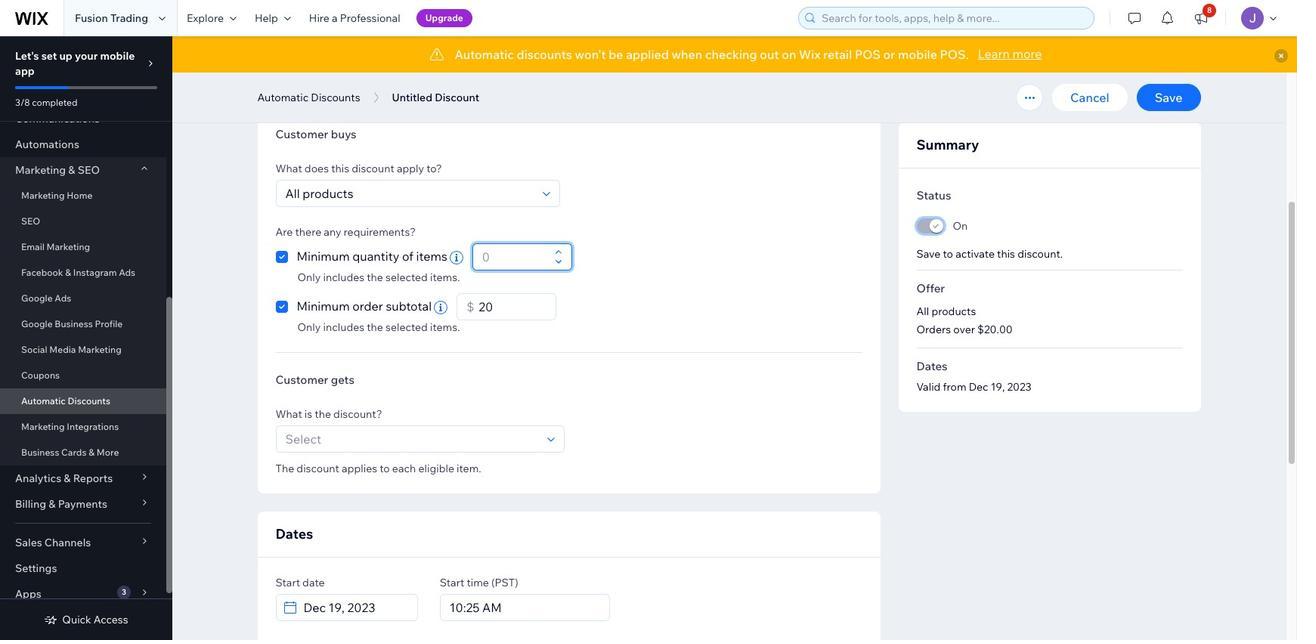 Task type: vqa. For each thing, say whether or not it's contained in the screenshot.
the Search... field
no



Task type: locate. For each thing, give the bounding box(es) containing it.
ads
[[119, 267, 135, 278], [55, 293, 71, 304]]

what left the is
[[276, 407, 302, 421]]

1 horizontal spatial discounts
[[311, 91, 360, 104]]

automatic up customer buys
[[257, 91, 309, 104]]

& up 'home'
[[68, 163, 75, 177]]

automatic discounts up customer buys
[[257, 91, 360, 104]]

& right facebook
[[65, 267, 71, 278]]

automatic discounts won't be applied when checking out on wix retail pos or mobile pos.
[[455, 47, 969, 62]]

2 selected from the top
[[386, 321, 428, 334]]

0 vertical spatial save
[[1155, 90, 1183, 105]]

only includes the selected items. down order
[[297, 321, 460, 334]]

2 customer from the top
[[276, 373, 328, 387]]

1 selected from the top
[[386, 271, 428, 284]]

1 vertical spatial save
[[917, 247, 941, 261]]

1 horizontal spatial mobile
[[898, 47, 937, 62]]

only includes the selected items. for quantity
[[297, 271, 460, 284]]

what left does on the left top
[[276, 162, 302, 175]]

analytics & reports button
[[0, 466, 166, 491]]

business up analytics
[[21, 447, 59, 458]]

wix
[[799, 47, 821, 62]]

google up social
[[21, 318, 53, 330]]

valid
[[917, 380, 941, 394]]

& right billing
[[49, 497, 56, 511]]

automatic discounts up marketing integrations
[[21, 395, 110, 407]]

ads up google business profile
[[55, 293, 71, 304]]

selected for subtotal
[[386, 321, 428, 334]]

google ads
[[21, 293, 71, 304]]

1 only from the top
[[297, 271, 321, 284]]

1 vertical spatial to
[[380, 462, 390, 475]]

completed
[[32, 97, 77, 108]]

discounts inside sidebar element
[[68, 395, 110, 407]]

checking
[[705, 47, 757, 62]]

only for minimum order subtotal
[[297, 321, 321, 334]]

1 only includes the selected items. from the top
[[297, 271, 460, 284]]

0 vertical spatial 0 text field
[[478, 244, 550, 270]]

1 horizontal spatial offer
[[917, 281, 945, 296]]

seo up email
[[21, 215, 40, 227]]

1 vertical spatial google
[[21, 318, 53, 330]]

2 only includes the selected items. from the top
[[297, 321, 460, 334]]

0 vertical spatial seo
[[78, 163, 100, 177]]

0 vertical spatial automatic discounts
[[257, 91, 360, 104]]

0 horizontal spatial automatic
[[21, 395, 66, 407]]

2023
[[1007, 380, 1032, 394]]

0 vertical spatial select field
[[281, 181, 538, 206]]

mobile right your at the left of the page
[[100, 49, 135, 63]]

social media marketing link
[[0, 337, 166, 363]]

1 what from the top
[[276, 162, 302, 175]]

ads right instagram
[[119, 267, 135, 278]]

1 vertical spatial only
[[297, 321, 321, 334]]

& left more
[[89, 447, 95, 458]]

the
[[367, 271, 383, 284], [367, 321, 383, 334], [315, 407, 331, 421]]

help button
[[246, 0, 300, 36]]

summary
[[917, 136, 979, 153]]

1 vertical spatial automatic
[[257, 91, 309, 104]]

1 vertical spatial only includes the selected items.
[[297, 321, 460, 334]]

0 horizontal spatial discount
[[297, 462, 339, 475]]

automatic for automatic discounts button
[[257, 91, 309, 104]]

1 horizontal spatial this
[[997, 247, 1015, 261]]

items. for minimum order subtotal
[[430, 321, 460, 334]]

pos
[[855, 47, 881, 62]]

0 text field
[[478, 244, 550, 270], [474, 294, 551, 320]]

automatic for automatic discounts link
[[21, 395, 66, 407]]

time
[[467, 576, 489, 590]]

0 vertical spatial the
[[367, 271, 383, 284]]

2 minimum from the top
[[297, 299, 350, 314]]

to?
[[427, 162, 442, 175]]

start time (pst)
[[440, 576, 518, 590]]

discount
[[352, 162, 394, 175], [297, 462, 339, 475]]

to left each
[[380, 462, 390, 475]]

facebook & instagram ads
[[21, 267, 135, 278]]

to left "activate"
[[943, 247, 953, 261]]

1 includes from the top
[[323, 271, 364, 284]]

2 vertical spatial automatic
[[21, 395, 66, 407]]

0 vertical spatial offer
[[276, 75, 310, 92]]

0 horizontal spatial mobile
[[100, 49, 135, 63]]

email marketing link
[[0, 234, 166, 260]]

google down facebook
[[21, 293, 53, 304]]

access
[[94, 613, 128, 627]]

communications button
[[0, 106, 166, 132]]

automatic inside button
[[257, 91, 309, 104]]

customer up the is
[[276, 373, 328, 387]]

only
[[297, 271, 321, 284], [297, 321, 321, 334]]

email marketing
[[21, 241, 90, 252]]

dates up valid at the bottom right
[[917, 359, 948, 373]]

facebook
[[21, 267, 63, 278]]

1 vertical spatial dates
[[276, 525, 313, 543]]

includes up minimum order subtotal checkbox
[[323, 271, 364, 284]]

dates inside "dates valid from dec 19, 2023"
[[917, 359, 948, 373]]

select field up each
[[281, 426, 542, 452]]

automatic down coupons
[[21, 395, 66, 407]]

8
[[1207, 5, 1212, 15]]

billing
[[15, 497, 46, 511]]

0 vertical spatial ads
[[119, 267, 135, 278]]

1 horizontal spatial discount
[[352, 162, 394, 175]]

or
[[883, 47, 895, 62]]

0 vertical spatial minimum
[[297, 249, 350, 264]]

mobile right or
[[898, 47, 937, 62]]

google business profile link
[[0, 311, 166, 337]]

1 horizontal spatial automatic
[[257, 91, 309, 104]]

instagram
[[73, 267, 117, 278]]

1 horizontal spatial seo
[[78, 163, 100, 177]]

sales channels button
[[0, 530, 166, 556]]

discounts up integrations
[[68, 395, 110, 407]]

automatic
[[455, 47, 514, 62], [257, 91, 309, 104], [21, 395, 66, 407]]

0 horizontal spatial discounts
[[68, 395, 110, 407]]

start left 'date'
[[276, 576, 300, 590]]

are there any requirements?
[[276, 225, 416, 239]]

automatic discounts inside sidebar element
[[21, 395, 110, 407]]

customer down automatic discounts button
[[276, 127, 328, 141]]

quick access
[[62, 613, 128, 627]]

applies
[[342, 462, 377, 475]]

2 what from the top
[[276, 407, 302, 421]]

the down quantity
[[367, 271, 383, 284]]

discounts inside button
[[311, 91, 360, 104]]

save button
[[1137, 84, 1201, 111]]

the right the is
[[315, 407, 331, 421]]

1 vertical spatial seo
[[21, 215, 40, 227]]

1 horizontal spatial save
[[1155, 90, 1183, 105]]

marketing inside dropdown button
[[15, 163, 66, 177]]

1 minimum from the top
[[297, 249, 350, 264]]

minimum inside checkbox
[[297, 249, 350, 264]]

professional
[[340, 11, 400, 25]]

to
[[943, 247, 953, 261], [380, 462, 390, 475]]

quick
[[62, 613, 91, 627]]

mobile inside let's set up your mobile app
[[100, 49, 135, 63]]

this right "activate"
[[997, 247, 1015, 261]]

offer up all
[[917, 281, 945, 296]]

0 horizontal spatial start
[[276, 576, 300, 590]]

selected down subtotal
[[386, 321, 428, 334]]

0 horizontal spatial this
[[331, 162, 349, 175]]

let's set up your mobile app
[[15, 49, 135, 78]]

2 select field from the top
[[281, 426, 542, 452]]

0 vertical spatial only includes the selected items.
[[297, 271, 460, 284]]

marketing down profile
[[78, 344, 122, 355]]

None field
[[445, 595, 605, 621]]

1 vertical spatial this
[[997, 247, 1015, 261]]

0 vertical spatial discounts
[[311, 91, 360, 104]]

automatic discounts button
[[250, 86, 368, 109]]

marketing
[[15, 163, 66, 177], [21, 190, 65, 201], [47, 241, 90, 252], [78, 344, 122, 355], [21, 421, 65, 432]]

marketing & seo button
[[0, 157, 166, 183]]

all products orders over $20.00
[[917, 305, 1013, 336]]

business up social media marketing
[[55, 318, 93, 330]]

the down order
[[367, 321, 383, 334]]

the discount applies to each eligible item.
[[276, 462, 481, 475]]

0 horizontal spatial to
[[380, 462, 390, 475]]

subtotal
[[386, 299, 432, 314]]

start for start time (pst)
[[440, 576, 464, 590]]

discount left apply
[[352, 162, 394, 175]]

minimum down any
[[297, 249, 350, 264]]

automatic discounts inside button
[[257, 91, 360, 104]]

automatic inside sidebar element
[[21, 395, 66, 407]]

1 vertical spatial the
[[367, 321, 383, 334]]

save inside button
[[1155, 90, 1183, 105]]

1 google from the top
[[21, 293, 53, 304]]

there
[[295, 225, 321, 239]]

settings link
[[0, 556, 166, 581]]

0 vertical spatial what
[[276, 162, 302, 175]]

hire
[[309, 11, 330, 25]]

0 vertical spatial selected
[[386, 271, 428, 284]]

0 vertical spatial items.
[[430, 271, 460, 284]]

minimum inside checkbox
[[297, 299, 350, 314]]

discount?
[[333, 407, 382, 421]]

marketing down the marketing & seo
[[21, 190, 65, 201]]

0 horizontal spatial dates
[[276, 525, 313, 543]]

minimum
[[297, 249, 350, 264], [297, 299, 350, 314]]

1 items. from the top
[[430, 271, 460, 284]]

0 horizontal spatial automatic discounts
[[21, 395, 110, 407]]

1 vertical spatial select field
[[281, 426, 542, 452]]

1 customer from the top
[[276, 127, 328, 141]]

& inside marketing & seo dropdown button
[[68, 163, 75, 177]]

selected down of
[[386, 271, 428, 284]]

fusion
[[75, 11, 108, 25]]

& for instagram
[[65, 267, 71, 278]]

minimum for minimum quantity of items
[[297, 249, 350, 264]]

out
[[760, 47, 779, 62]]

1 horizontal spatial automatic discounts
[[257, 91, 360, 104]]

0 vertical spatial includes
[[323, 271, 364, 284]]

apply
[[397, 162, 424, 175]]

customer for customer gets
[[276, 373, 328, 387]]

3
[[122, 587, 126, 597]]

what is the discount?
[[276, 407, 382, 421]]

1 horizontal spatial start
[[440, 576, 464, 590]]

1 vertical spatial minimum
[[297, 299, 350, 314]]

each
[[392, 462, 416, 475]]

1 vertical spatial items.
[[430, 321, 460, 334]]

untitled discount
[[392, 91, 479, 104]]

only includes the selected items. down quantity
[[297, 271, 460, 284]]

automatic up discount
[[455, 47, 514, 62]]

0 horizontal spatial ads
[[55, 293, 71, 304]]

marketing up the facebook & instagram ads
[[47, 241, 90, 252]]

marketing for home
[[21, 190, 65, 201]]

business cards & more link
[[0, 440, 166, 466]]

& inside billing & payments popup button
[[49, 497, 56, 511]]

1 vertical spatial what
[[276, 407, 302, 421]]

items. down items
[[430, 271, 460, 284]]

this right does on the left top
[[331, 162, 349, 175]]

Search for tools, apps, help & more... field
[[817, 8, 1089, 29]]

1 vertical spatial selected
[[386, 321, 428, 334]]

0 vertical spatial automatic
[[455, 47, 514, 62]]

minimum left order
[[297, 299, 350, 314]]

2 google from the top
[[21, 318, 53, 330]]

eligible
[[418, 462, 454, 475]]

0 horizontal spatial save
[[917, 247, 941, 261]]

0 vertical spatial dates
[[917, 359, 948, 373]]

2 includes from the top
[[323, 321, 364, 334]]

business
[[55, 318, 93, 330], [21, 447, 59, 458]]

only includes the selected items. for order
[[297, 321, 460, 334]]

offer up customer buys
[[276, 75, 310, 92]]

select field down apply
[[281, 181, 538, 206]]

alert
[[172, 36, 1297, 73]]

1 horizontal spatial dates
[[917, 359, 948, 373]]

1 vertical spatial customer
[[276, 373, 328, 387]]

upgrade button
[[416, 9, 472, 27]]

1 vertical spatial includes
[[323, 321, 364, 334]]

0 horizontal spatial offer
[[276, 75, 310, 92]]

selected for of
[[386, 271, 428, 284]]

on
[[782, 47, 796, 62]]

0 vertical spatial to
[[943, 247, 953, 261]]

over
[[953, 323, 975, 336]]

2 items. from the top
[[430, 321, 460, 334]]

includes for order
[[323, 321, 364, 334]]

1 vertical spatial discounts
[[68, 395, 110, 407]]

1 vertical spatial automatic discounts
[[21, 395, 110, 407]]

items.
[[430, 271, 460, 284], [430, 321, 460, 334]]

all
[[917, 305, 929, 318]]

the for quantity
[[367, 271, 383, 284]]

untitled discount button
[[384, 86, 487, 109]]

cancel button
[[1052, 84, 1128, 111]]

discounts
[[311, 91, 360, 104], [68, 395, 110, 407]]

2 start from the left
[[440, 576, 464, 590]]

discounts up buys
[[311, 91, 360, 104]]

0 vertical spatial google
[[21, 293, 53, 304]]

only up customer gets
[[297, 321, 321, 334]]

seo up marketing home link
[[78, 163, 100, 177]]

marketing down automations
[[15, 163, 66, 177]]

mobile
[[898, 47, 937, 62], [100, 49, 135, 63]]

& inside facebook & instagram ads link
[[65, 267, 71, 278]]

only down there
[[297, 271, 321, 284]]

start left the time
[[440, 576, 464, 590]]

2 only from the top
[[297, 321, 321, 334]]

dates up start date
[[276, 525, 313, 543]]

0 vertical spatial only
[[297, 271, 321, 284]]

selected
[[386, 271, 428, 284], [386, 321, 428, 334]]

offer
[[276, 75, 310, 92], [917, 281, 945, 296]]

1 select field from the top
[[281, 181, 538, 206]]

Select field
[[281, 181, 538, 206], [281, 426, 542, 452]]

includes down minimum order subtotal
[[323, 321, 364, 334]]

& inside analytics & reports dropdown button
[[64, 472, 71, 485]]

minimum quantity of items
[[297, 249, 447, 264]]

discount right the
[[297, 462, 339, 475]]

marketing up business cards & more
[[21, 421, 65, 432]]

learn
[[978, 46, 1010, 61]]

& left reports
[[64, 472, 71, 485]]

1 vertical spatial offer
[[917, 281, 945, 296]]

1 start from the left
[[276, 576, 300, 590]]

items. down subtotal
[[430, 321, 460, 334]]

0 vertical spatial customer
[[276, 127, 328, 141]]



Task type: describe. For each thing, give the bounding box(es) containing it.
be
[[609, 47, 623, 62]]

1 vertical spatial discount
[[297, 462, 339, 475]]

your
[[75, 49, 98, 63]]

orders
[[917, 323, 951, 336]]

minimum order subtotal
[[297, 299, 432, 314]]

1 horizontal spatial ads
[[119, 267, 135, 278]]

fusion trading
[[75, 11, 148, 25]]

& for reports
[[64, 472, 71, 485]]

dates for dates valid from dec 19, 2023
[[917, 359, 948, 373]]

marketing integrations link
[[0, 414, 166, 440]]

sidebar element
[[0, 0, 172, 640]]

seo inside dropdown button
[[78, 163, 100, 177]]

media
[[49, 344, 76, 355]]

items. for minimum quantity of items
[[430, 271, 460, 284]]

quantity
[[352, 249, 399, 264]]

& for seo
[[68, 163, 75, 177]]

up
[[59, 49, 72, 63]]

Dec 19, 2023 field
[[299, 595, 412, 621]]

won't
[[575, 47, 606, 62]]

analytics
[[15, 472, 61, 485]]

select field for discount
[[281, 181, 538, 206]]

mobile inside alert
[[898, 47, 937, 62]]

start for start date
[[276, 576, 300, 590]]

facebook & instagram ads link
[[0, 260, 166, 286]]

automatic discounts for automatic discounts link
[[21, 395, 110, 407]]

marketing for integrations
[[21, 421, 65, 432]]

save to activate this discount.
[[917, 247, 1063, 261]]

hire a professional link
[[300, 0, 409, 36]]

1 vertical spatial 0 text field
[[474, 294, 551, 320]]

from
[[943, 380, 967, 394]]

gets
[[331, 373, 355, 387]]

pos.
[[940, 47, 969, 62]]

dates for dates
[[276, 525, 313, 543]]

cards
[[61, 447, 87, 458]]

explore
[[187, 11, 224, 25]]

the
[[276, 462, 294, 475]]

2 horizontal spatial automatic
[[455, 47, 514, 62]]

on
[[953, 219, 968, 233]]

save for save
[[1155, 90, 1183, 105]]

dates valid from dec 19, 2023
[[917, 359, 1032, 394]]

& inside 'business cards & more' link
[[89, 447, 95, 458]]

home
[[67, 190, 93, 201]]

google ads link
[[0, 286, 166, 311]]

requirements?
[[344, 225, 416, 239]]

marketing for &
[[15, 163, 66, 177]]

alert containing learn more
[[172, 36, 1297, 73]]

1 horizontal spatial to
[[943, 247, 953, 261]]

communications
[[15, 112, 100, 125]]

1 vertical spatial ads
[[55, 293, 71, 304]]

19,
[[991, 380, 1005, 394]]

0 horizontal spatial seo
[[21, 215, 40, 227]]

customer gets
[[276, 373, 355, 387]]

upgrade
[[425, 12, 463, 23]]

quick access button
[[44, 613, 128, 627]]

what for what does this discount apply to?
[[276, 162, 302, 175]]

2 vertical spatial the
[[315, 407, 331, 421]]

order
[[352, 299, 383, 314]]

1 vertical spatial business
[[21, 447, 59, 458]]

dec
[[969, 380, 988, 394]]

0 vertical spatial business
[[55, 318, 93, 330]]

only for minimum quantity of items
[[297, 271, 321, 284]]

reports
[[73, 472, 113, 485]]

what for what is the discount?
[[276, 407, 302, 421]]

trading
[[110, 11, 148, 25]]

automatic discounts for automatic discounts button
[[257, 91, 360, 104]]

0 vertical spatial discount
[[352, 162, 394, 175]]

8 button
[[1185, 0, 1218, 36]]

any
[[324, 225, 341, 239]]

cancel
[[1070, 90, 1109, 105]]

0 vertical spatial this
[[331, 162, 349, 175]]

are
[[276, 225, 293, 239]]

discounts for automatic discounts link
[[68, 395, 110, 407]]

marketing home link
[[0, 183, 166, 209]]

business cards & more
[[21, 447, 119, 458]]

email
[[21, 241, 45, 252]]

is
[[305, 407, 312, 421]]

does
[[305, 162, 329, 175]]

date
[[302, 576, 325, 590]]

let's
[[15, 49, 39, 63]]

customer for customer buys
[[276, 127, 328, 141]]

the for order
[[367, 321, 383, 334]]

social media marketing
[[21, 344, 122, 355]]

profile
[[95, 318, 123, 330]]

$20.00
[[978, 323, 1013, 336]]

items
[[416, 249, 447, 264]]

Minimum order subtotal checkbox
[[276, 293, 450, 321]]

more
[[97, 447, 119, 458]]

minimum for minimum order subtotal
[[297, 299, 350, 314]]

settings
[[15, 562, 57, 575]]

sales channels
[[15, 536, 91, 550]]

billing & payments
[[15, 497, 107, 511]]

discount.
[[1018, 247, 1063, 261]]

a
[[332, 11, 338, 25]]

select field for discount?
[[281, 426, 542, 452]]

marketing home
[[21, 190, 93, 201]]

google for google ads
[[21, 293, 53, 304]]

google business profile
[[21, 318, 123, 330]]

coupons link
[[0, 363, 166, 389]]

buys
[[331, 127, 357, 141]]

(pst)
[[491, 576, 518, 590]]

seo link
[[0, 209, 166, 234]]

discounts for automatic discounts button
[[311, 91, 360, 104]]

discount
[[435, 91, 479, 104]]

products
[[932, 305, 976, 318]]

hire a professional
[[309, 11, 400, 25]]

status
[[917, 188, 951, 203]]

offer for customer buys
[[276, 75, 310, 92]]

3/8 completed
[[15, 97, 77, 108]]

app
[[15, 64, 35, 78]]

coupons
[[21, 370, 60, 381]]

save for save to activate this discount.
[[917, 247, 941, 261]]

sales
[[15, 536, 42, 550]]

& for payments
[[49, 497, 56, 511]]

discounts
[[517, 47, 572, 62]]

Minimum quantity of items checkbox
[[276, 243, 466, 271]]

includes for quantity
[[323, 271, 364, 284]]

google for google business profile
[[21, 318, 53, 330]]

offer for all products
[[917, 281, 945, 296]]

start date
[[276, 576, 325, 590]]

help
[[255, 11, 278, 25]]

billing & payments button
[[0, 491, 166, 517]]



